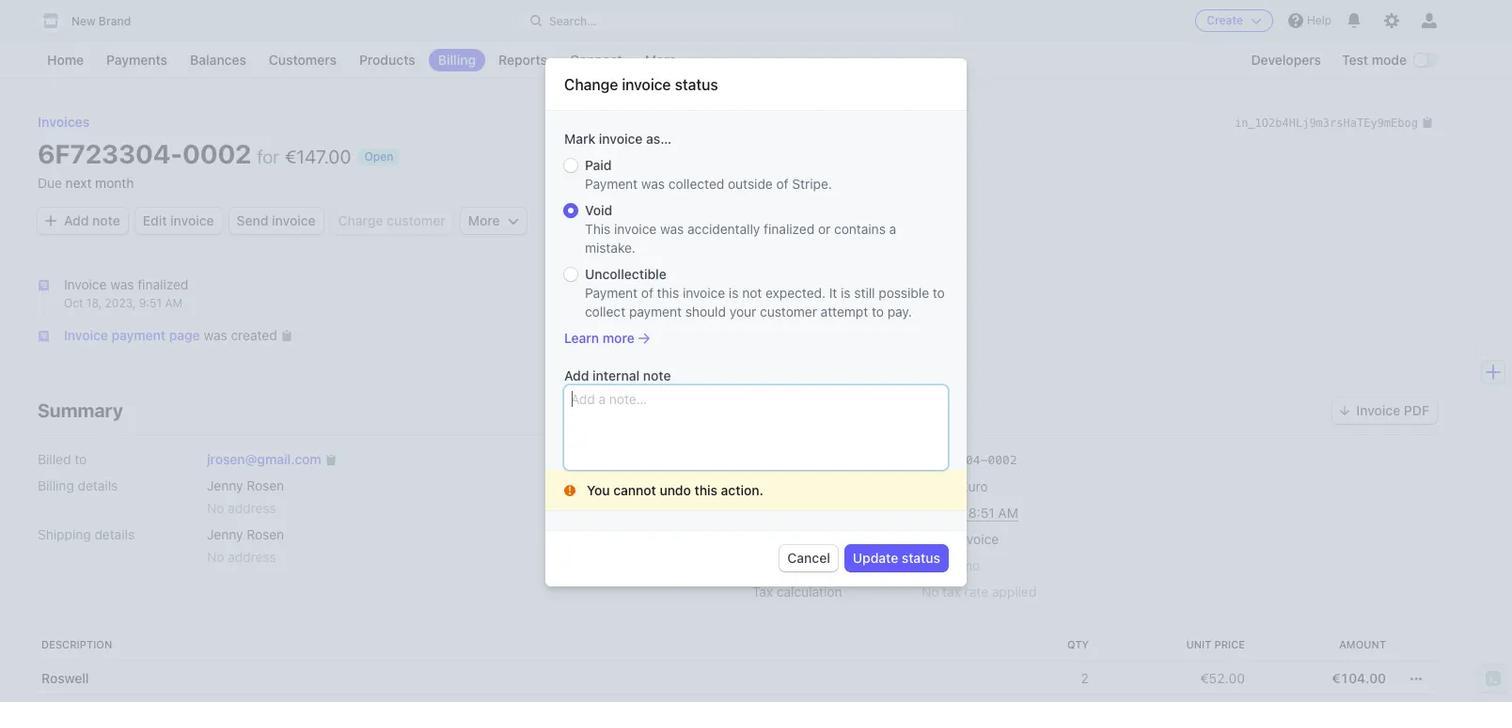 Task type: describe. For each thing, give the bounding box(es) containing it.
billed to
[[38, 452, 87, 468]]

you
[[587, 482, 610, 498]]

this for invoice
[[657, 285, 679, 301]]

send invoice button
[[229, 208, 323, 234]]

jenny for shipping details
[[207, 527, 243, 543]]

this
[[585, 221, 611, 237]]

tax
[[943, 585, 961, 601]]

this for action.
[[695, 482, 718, 498]]

send inside button
[[237, 213, 269, 229]]

details for shipping details
[[94, 527, 135, 543]]

new
[[71, 14, 96, 28]]

invoice pdf button
[[1333, 398, 1437, 425]]

jrosen@gmail.com
[[207, 452, 321, 468]]

created
[[231, 327, 277, 343]]

€52.00
[[1201, 671, 1245, 687]]

stripe.
[[792, 176, 832, 192]]

2 is from the left
[[841, 285, 851, 301]]

payments
[[106, 52, 168, 68]]

svg image for you cannot undo this action.
[[564, 485, 576, 496]]

pay.
[[888, 304, 912, 320]]

no tax rate applied
[[922, 585, 1037, 601]]

rosen for billing details
[[247, 478, 284, 494]]

€104.00
[[1332, 671, 1387, 687]]

invoice down more button
[[622, 76, 671, 93]]

pdf
[[1404, 403, 1430, 419]]

more inside button
[[645, 52, 677, 68]]

more inside popup button
[[468, 213, 500, 229]]

customer inside charge customer button
[[387, 213, 446, 229]]

in_1o2b4hlj9m3rshatey9mebog button
[[1235, 113, 1434, 132]]

uncollectible payment of this invoice is not expected. it is still possible to collect payment should your customer attempt to pay.
[[585, 266, 945, 320]]

0002 for 6f723304-0002
[[988, 454, 1018, 468]]

0 horizontal spatial payment
[[111, 327, 166, 343]]

attempt
[[821, 304, 868, 320]]

add a note…
[[571, 391, 647, 407]]

update
[[853, 550, 899, 566]]

it
[[830, 285, 838, 301]]

charge customer
[[338, 213, 446, 229]]

was right 'page'
[[204, 327, 227, 343]]

nov 17, 8:51 am
[[922, 506, 1019, 522]]

tax
[[753, 585, 773, 601]]

invoice pdf
[[1357, 403, 1430, 419]]

nov 17, 8:51 am button
[[922, 505, 1019, 523]]

connect link
[[561, 49, 632, 71]]

address for billing details
[[228, 501, 276, 517]]

reports
[[499, 52, 547, 68]]

status inside button
[[902, 550, 941, 566]]

0 horizontal spatial status
[[675, 76, 718, 93]]

was inside invoice was finalized oct 18, 2023, 9:51 am
[[110, 277, 134, 293]]

6f723304- for 6f723304-0002
[[922, 454, 988, 468]]

void this invoice was accidentally finalized or contains a mistake.
[[585, 202, 897, 256]]

for
[[257, 146, 280, 167]]

due for due date
[[753, 506, 777, 522]]

no memo
[[922, 558, 980, 574]]

uncollectible
[[585, 266, 667, 282]]

in_1o2b4hlj9m3rshatey9mebog
[[1235, 117, 1419, 130]]

you cannot undo this action.
[[587, 482, 764, 498]]

svg image
[[45, 215, 56, 227]]

products link
[[350, 49, 425, 71]]

0002 for 6f723304-0002 for
[[182, 138, 252, 169]]

still
[[855, 285, 875, 301]]

not
[[742, 285, 762, 301]]

update status
[[853, 550, 941, 566]]

home link
[[38, 49, 93, 71]]

balances
[[190, 52, 246, 68]]

outside
[[728, 176, 773, 192]]

qty
[[1068, 639, 1089, 651]]

billed
[[38, 452, 71, 468]]

18,
[[86, 296, 102, 310]]

tax calculation
[[753, 585, 842, 601]]

paid
[[585, 157, 612, 173]]

was inside paid payment was collected outside of stripe.
[[641, 176, 665, 192]]

collect
[[585, 304, 626, 320]]

eur - euro
[[922, 479, 988, 495]]

6f723304-0002
[[922, 454, 1018, 468]]

svg image for more
[[508, 215, 519, 227]]

invoice for invoice payment page was created
[[64, 327, 108, 343]]

cancel
[[788, 550, 830, 566]]

collected
[[669, 176, 725, 192]]

1 horizontal spatial send invoice
[[922, 532, 999, 548]]

test mode
[[1342, 52, 1407, 68]]

more
[[603, 330, 635, 346]]

mark invoice as…
[[564, 130, 672, 146]]

should
[[686, 304, 726, 320]]

invoice for invoice pdf
[[1357, 403, 1401, 419]]

method
[[793, 532, 839, 548]]

1 horizontal spatial send
[[922, 532, 953, 548]]

payments link
[[97, 49, 177, 71]]

cancel button
[[780, 545, 838, 572]]

mode
[[1372, 52, 1407, 68]]

customer inside uncollectible payment of this invoice is not expected. it is still possible to collect payment should your customer attempt to pay.
[[760, 304, 817, 320]]

cannot
[[614, 482, 656, 498]]

home
[[47, 52, 84, 68]]

details for billing details
[[78, 478, 118, 494]]

edit
[[143, 213, 167, 229]]

billing for billing details
[[38, 478, 74, 494]]

jenny for billing details
[[207, 478, 243, 494]]

invoice inside void this invoice was accidentally finalized or contains a mistake.
[[614, 221, 657, 237]]

edit invoice button
[[135, 208, 222, 234]]

2023,
[[105, 296, 136, 310]]

am inside button
[[998, 506, 1019, 522]]

8:51
[[969, 506, 995, 522]]

void
[[585, 202, 613, 218]]

customers link
[[260, 49, 346, 71]]

create button
[[1196, 9, 1274, 32]]

billing details
[[38, 478, 118, 494]]

learn
[[564, 330, 599, 346]]

2 vertical spatial svg image
[[1411, 674, 1422, 686]]



Task type: vqa. For each thing, say whether or not it's contained in the screenshot.


Task type: locate. For each thing, give the bounding box(es) containing it.
add down internal
[[571, 391, 595, 407]]

unit price
[[1187, 639, 1245, 651]]

0 vertical spatial a
[[890, 221, 897, 237]]

1 vertical spatial more
[[468, 213, 500, 229]]

open
[[364, 150, 394, 164]]

shipping
[[38, 527, 91, 543]]

0 horizontal spatial am
[[165, 296, 183, 310]]

0 horizontal spatial 6f723304-
[[38, 138, 183, 169]]

1 jenny from the top
[[207, 478, 243, 494]]

invoice was finalized oct 18, 2023, 9:51 am
[[64, 277, 188, 310]]

0002 left for
[[182, 138, 252, 169]]

1 horizontal spatial a
[[890, 221, 897, 237]]

0 vertical spatial status
[[675, 76, 718, 93]]

a
[[890, 221, 897, 237], [599, 391, 606, 407]]

0 vertical spatial add
[[64, 213, 89, 229]]

developers
[[1252, 52, 1322, 68]]

mistake.
[[585, 240, 636, 256]]

0 horizontal spatial note
[[92, 213, 120, 229]]

add down learn
[[564, 367, 589, 383]]

1 horizontal spatial status
[[902, 550, 941, 566]]

more
[[645, 52, 677, 68], [468, 213, 500, 229]]

unit
[[1187, 639, 1212, 651]]

0 horizontal spatial 0002
[[182, 138, 252, 169]]

2
[[1081, 671, 1089, 687]]

0 vertical spatial jenny rosen no address
[[207, 478, 284, 517]]

1 payment from the top
[[585, 176, 638, 192]]

payment up "more"
[[629, 304, 682, 320]]

payment for paid
[[585, 176, 638, 192]]

note down month
[[92, 213, 120, 229]]

of
[[777, 176, 789, 192], [641, 285, 654, 301]]

invoice up should
[[683, 285, 725, 301]]

1 horizontal spatial billing
[[438, 52, 476, 68]]

action.
[[721, 482, 764, 498]]

payment down paid
[[585, 176, 638, 192]]

add for add note
[[64, 213, 89, 229]]

invoice inside uncollectible payment of this invoice is not expected. it is still possible to collect payment should your customer attempt to pay.
[[683, 285, 725, 301]]

products
[[359, 52, 416, 68]]

change invoice status
[[564, 76, 718, 93]]

0 vertical spatial am
[[165, 296, 183, 310]]

Search… search field
[[519, 9, 956, 32]]

status down more button
[[675, 76, 718, 93]]

add note button
[[38, 208, 128, 234]]

payment up the collect
[[585, 285, 638, 301]]

1 vertical spatial svg image
[[564, 485, 576, 496]]

0 horizontal spatial send invoice
[[237, 213, 316, 229]]

1 horizontal spatial more
[[645, 52, 677, 68]]

payment inside uncollectible payment of this invoice is not expected. it is still possible to collect payment should your customer attempt to pay.
[[585, 285, 638, 301]]

edit invoice
[[143, 213, 214, 229]]

billing up memo
[[753, 532, 789, 548]]

invoice up mistake.
[[614, 221, 657, 237]]

new brand
[[71, 14, 131, 28]]

new brand button
[[38, 8, 150, 34]]

0 horizontal spatial customer
[[387, 213, 446, 229]]

finalized up 9:51
[[138, 277, 188, 293]]

due left date
[[753, 506, 777, 522]]

customers
[[269, 52, 337, 68]]

2 horizontal spatial svg image
[[1411, 674, 1422, 686]]

1 rosen from the top
[[247, 478, 284, 494]]

0 horizontal spatial of
[[641, 285, 654, 301]]

1 horizontal spatial customer
[[760, 304, 817, 320]]

0 horizontal spatial a
[[599, 391, 606, 407]]

rosen for shipping details
[[247, 527, 284, 543]]

amount
[[1340, 639, 1387, 651]]

1 vertical spatial payment
[[111, 327, 166, 343]]

eur
[[922, 479, 948, 495]]

1 address from the top
[[228, 501, 276, 517]]

svg image left this on the top left
[[508, 215, 519, 227]]

no
[[207, 501, 224, 517], [207, 550, 224, 566], [922, 558, 939, 574], [922, 585, 939, 601]]

svg image right €104.00
[[1411, 674, 1422, 686]]

payment
[[629, 304, 682, 320], [111, 327, 166, 343]]

1 horizontal spatial this
[[695, 482, 718, 498]]

2 jenny rosen no address from the top
[[207, 527, 284, 566]]

1 vertical spatial jenny rosen no address
[[207, 527, 284, 566]]

1 vertical spatial a
[[599, 391, 606, 407]]

rate
[[965, 585, 989, 601]]

customer right charge
[[387, 213, 446, 229]]

0 horizontal spatial to
[[75, 452, 87, 468]]

invoice down 8:51
[[957, 532, 999, 548]]

search…
[[549, 14, 597, 28]]

1 horizontal spatial svg image
[[564, 485, 576, 496]]

6f723304- up month
[[38, 138, 183, 169]]

this inside uncollectible payment of this invoice is not expected. it is still possible to collect payment should your customer attempt to pay.
[[657, 285, 679, 301]]

euro
[[961, 479, 988, 495]]

was down collected in the left of the page
[[660, 221, 684, 237]]

1 vertical spatial jenny
[[207, 527, 243, 543]]

-
[[951, 479, 957, 495]]

customer down expected.
[[760, 304, 817, 320]]

jenny
[[207, 478, 243, 494], [207, 527, 243, 543]]

charge
[[338, 213, 383, 229]]

invoice left charge
[[272, 213, 316, 229]]

add for add internal note
[[564, 367, 589, 383]]

possible
[[879, 285, 929, 301]]

send invoice down for
[[237, 213, 316, 229]]

invoice for invoice was finalized oct 18, 2023, 9:51 am
[[64, 277, 107, 293]]

1 vertical spatial send invoice
[[922, 532, 999, 548]]

a inside void this invoice was accidentally finalized or contains a mistake.
[[890, 221, 897, 237]]

mark
[[564, 130, 596, 146]]

1 vertical spatial 0002
[[988, 454, 1018, 468]]

0 vertical spatial more
[[645, 52, 677, 68]]

0 vertical spatial due
[[38, 175, 62, 191]]

next
[[66, 175, 92, 191]]

more up "change invoice status" at the left top
[[645, 52, 677, 68]]

1 horizontal spatial is
[[841, 285, 851, 301]]

currency
[[753, 479, 808, 495]]

a right contains
[[890, 221, 897, 237]]

paid payment was collected outside of stripe.
[[585, 157, 832, 192]]

billing for billing
[[438, 52, 476, 68]]

billing left reports
[[438, 52, 476, 68]]

2 vertical spatial billing
[[753, 532, 789, 548]]

to right billed
[[75, 452, 87, 468]]

svg image left you
[[564, 485, 576, 496]]

0 horizontal spatial more
[[468, 213, 500, 229]]

0 vertical spatial address
[[228, 501, 276, 517]]

developers link
[[1242, 49, 1331, 71]]

to right possible
[[933, 285, 945, 301]]

1 vertical spatial invoice
[[64, 327, 108, 343]]

due
[[38, 175, 62, 191], [753, 506, 777, 522]]

0 horizontal spatial this
[[657, 285, 679, 301]]

1 vertical spatial address
[[228, 550, 276, 566]]

svg image inside more popup button
[[508, 215, 519, 227]]

nov
[[922, 506, 946, 522]]

to
[[933, 285, 945, 301], [872, 304, 884, 320], [75, 452, 87, 468]]

0 vertical spatial of
[[777, 176, 789, 192]]

9:51
[[139, 296, 162, 310]]

0 vertical spatial svg image
[[508, 215, 519, 227]]

details
[[78, 478, 118, 494], [94, 527, 135, 543]]

payment for uncollectible
[[585, 285, 638, 301]]

learn more
[[564, 330, 635, 346]]

more button
[[461, 208, 526, 234]]

date
[[780, 506, 807, 522]]

0 vertical spatial details
[[78, 478, 118, 494]]

memo
[[943, 558, 980, 574]]

was left collected in the left of the page
[[641, 176, 665, 192]]

due left next
[[38, 175, 62, 191]]

oct
[[64, 296, 83, 310]]

6f723304- up eur - euro
[[922, 454, 988, 468]]

more button
[[636, 49, 705, 71]]

0002
[[182, 138, 252, 169], [988, 454, 1018, 468]]

0 vertical spatial finalized
[[764, 221, 815, 237]]

2 horizontal spatial to
[[933, 285, 945, 301]]

2 payment from the top
[[585, 285, 638, 301]]

of down uncollectible
[[641, 285, 654, 301]]

invoice left 'pdf'
[[1357, 403, 1401, 419]]

1 vertical spatial 6f723304-
[[922, 454, 988, 468]]

was inside void this invoice was accidentally finalized or contains a mistake.
[[660, 221, 684, 237]]

due for due next month
[[38, 175, 62, 191]]

0 vertical spatial payment
[[585, 176, 638, 192]]

None field
[[572, 389, 942, 410]]

month
[[95, 175, 134, 191]]

as…
[[646, 130, 672, 146]]

17,
[[949, 506, 965, 522]]

invoice down 18,
[[64, 327, 108, 343]]

0 horizontal spatial due
[[38, 175, 62, 191]]

1 vertical spatial customer
[[760, 304, 817, 320]]

test
[[1342, 52, 1369, 68]]

invoice up paid
[[599, 130, 643, 146]]

1 vertical spatial to
[[872, 304, 884, 320]]

0 vertical spatial payment
[[629, 304, 682, 320]]

0 vertical spatial invoice
[[64, 277, 107, 293]]

0 horizontal spatial is
[[729, 285, 739, 301]]

note up note… at the bottom left of the page
[[643, 367, 671, 383]]

add right svg icon
[[64, 213, 89, 229]]

was
[[641, 176, 665, 192], [660, 221, 684, 237], [110, 277, 134, 293], [204, 327, 227, 343]]

send down for
[[237, 213, 269, 229]]

invoice up 18,
[[64, 277, 107, 293]]

invoices
[[38, 114, 90, 130]]

am right 8:51
[[998, 506, 1019, 522]]

send invoice inside button
[[237, 213, 316, 229]]

1 vertical spatial note
[[643, 367, 671, 383]]

finalized left the or on the top right of page
[[764, 221, 815, 237]]

am right 9:51
[[165, 296, 183, 310]]

am inside invoice was finalized oct 18, 2023, 9:51 am
[[165, 296, 183, 310]]

connect
[[570, 52, 623, 68]]

invoice inside 'button'
[[1357, 403, 1401, 419]]

update status button
[[846, 545, 948, 572]]

2 vertical spatial invoice
[[1357, 403, 1401, 419]]

1 horizontal spatial finalized
[[764, 221, 815, 237]]

finalized inside invoice was finalized oct 18, 2023, 9:51 am
[[138, 277, 188, 293]]

brand
[[99, 14, 131, 28]]

0 horizontal spatial send
[[237, 213, 269, 229]]

due date
[[753, 506, 807, 522]]

this right undo
[[695, 482, 718, 498]]

payment inside paid payment was collected outside of stripe.
[[585, 176, 638, 192]]

calculation
[[777, 585, 842, 601]]

shipping details
[[38, 527, 135, 543]]

1 horizontal spatial 6f723304-
[[922, 454, 988, 468]]

1 vertical spatial finalized
[[138, 277, 188, 293]]

svg image
[[508, 215, 519, 227], [564, 485, 576, 496], [1411, 674, 1422, 686]]

status left memo
[[902, 550, 941, 566]]

is left not
[[729, 285, 739, 301]]

reports link
[[489, 49, 557, 71]]

details right shipping
[[94, 527, 135, 543]]

contains
[[834, 221, 886, 237]]

1 vertical spatial details
[[94, 527, 135, 543]]

1 jenny rosen no address from the top
[[207, 478, 284, 517]]

1 vertical spatial status
[[902, 550, 941, 566]]

0 vertical spatial send
[[237, 213, 269, 229]]

internal
[[593, 367, 640, 383]]

of inside paid payment was collected outside of stripe.
[[777, 176, 789, 192]]

add for add a note…
[[571, 391, 595, 407]]

is right it
[[841, 285, 851, 301]]

1 horizontal spatial of
[[777, 176, 789, 192]]

address
[[228, 501, 276, 517], [228, 550, 276, 566]]

is
[[729, 285, 739, 301], [841, 285, 851, 301]]

1 horizontal spatial 0002
[[988, 454, 1018, 468]]

1 vertical spatial send
[[922, 532, 953, 548]]

0 horizontal spatial svg image
[[508, 215, 519, 227]]

1 vertical spatial this
[[695, 482, 718, 498]]

1 horizontal spatial payment
[[629, 304, 682, 320]]

1 horizontal spatial due
[[753, 506, 777, 522]]

note inside button
[[92, 213, 120, 229]]

1 vertical spatial rosen
[[247, 527, 284, 543]]

memo
[[753, 558, 790, 574]]

applied
[[992, 585, 1037, 601]]

send down nov
[[922, 532, 953, 548]]

was up 2023,
[[110, 277, 134, 293]]

billing down billed
[[38, 478, 74, 494]]

rosen
[[247, 478, 284, 494], [247, 527, 284, 543]]

invoice inside invoice was finalized oct 18, 2023, 9:51 am
[[64, 277, 107, 293]]

1 vertical spatial am
[[998, 506, 1019, 522]]

0 vertical spatial jenny
[[207, 478, 243, 494]]

2 vertical spatial to
[[75, 452, 87, 468]]

0 vertical spatial send invoice
[[237, 213, 316, 229]]

0002 up euro
[[988, 454, 1018, 468]]

finalized inside void this invoice was accidentally finalized or contains a mistake.
[[764, 221, 815, 237]]

0 vertical spatial rosen
[[247, 478, 284, 494]]

invoice right edit
[[170, 213, 214, 229]]

payment down 9:51
[[111, 327, 166, 343]]

2 vertical spatial add
[[571, 391, 595, 407]]

payment
[[585, 176, 638, 192], [585, 285, 638, 301]]

0 vertical spatial note
[[92, 213, 120, 229]]

of inside uncollectible payment of this invoice is not expected. it is still possible to collect payment should your customer attempt to pay.
[[641, 285, 654, 301]]

0 vertical spatial 6f723304-
[[38, 138, 183, 169]]

1 horizontal spatial note
[[643, 367, 671, 383]]

page
[[169, 327, 200, 343]]

details down billed to
[[78, 478, 118, 494]]

description
[[41, 639, 112, 651]]

to left pay.
[[872, 304, 884, 320]]

1 horizontal spatial to
[[872, 304, 884, 320]]

0 vertical spatial this
[[657, 285, 679, 301]]

1 vertical spatial due
[[753, 506, 777, 522]]

send invoice up memo
[[922, 532, 999, 548]]

billing for billing method
[[753, 532, 789, 548]]

a left note… at the bottom left of the page
[[599, 391, 606, 407]]

this down uncollectible
[[657, 285, 679, 301]]

jenny rosen no address for shipping details
[[207, 527, 284, 566]]

1 vertical spatial billing
[[38, 478, 74, 494]]

0 horizontal spatial finalized
[[138, 277, 188, 293]]

of left stripe.
[[777, 176, 789, 192]]

2 rosen from the top
[[247, 527, 284, 543]]

address for shipping details
[[228, 550, 276, 566]]

or
[[818, 221, 831, 237]]

0 vertical spatial to
[[933, 285, 945, 301]]

your
[[730, 304, 757, 320]]

this
[[657, 285, 679, 301], [695, 482, 718, 498]]

2 horizontal spatial billing
[[753, 532, 789, 548]]

2 jenny from the top
[[207, 527, 243, 543]]

1 horizontal spatial am
[[998, 506, 1019, 522]]

1 vertical spatial of
[[641, 285, 654, 301]]

6f723304- for 6f723304-0002 for
[[38, 138, 183, 169]]

roswell
[[41, 671, 89, 687]]

payment inside uncollectible payment of this invoice is not expected. it is still possible to collect payment should your customer attempt to pay.
[[629, 304, 682, 320]]

invoice
[[622, 76, 671, 93], [599, 130, 643, 146], [170, 213, 214, 229], [272, 213, 316, 229], [614, 221, 657, 237], [683, 285, 725, 301], [957, 532, 999, 548]]

jenny rosen no address for billing details
[[207, 478, 284, 517]]

0 vertical spatial 0002
[[182, 138, 252, 169]]

send invoice
[[237, 213, 316, 229], [922, 532, 999, 548]]

2 address from the top
[[228, 550, 276, 566]]

0 horizontal spatial billing
[[38, 478, 74, 494]]

add inside add note button
[[64, 213, 89, 229]]

0 vertical spatial billing
[[438, 52, 476, 68]]

6f723304-
[[38, 138, 183, 169], [922, 454, 988, 468]]

1 vertical spatial add
[[564, 367, 589, 383]]

note
[[92, 213, 120, 229], [643, 367, 671, 383]]

1 is from the left
[[729, 285, 739, 301]]

more right charge customer on the left top of page
[[468, 213, 500, 229]]

0 vertical spatial customer
[[387, 213, 446, 229]]

1 vertical spatial payment
[[585, 285, 638, 301]]



